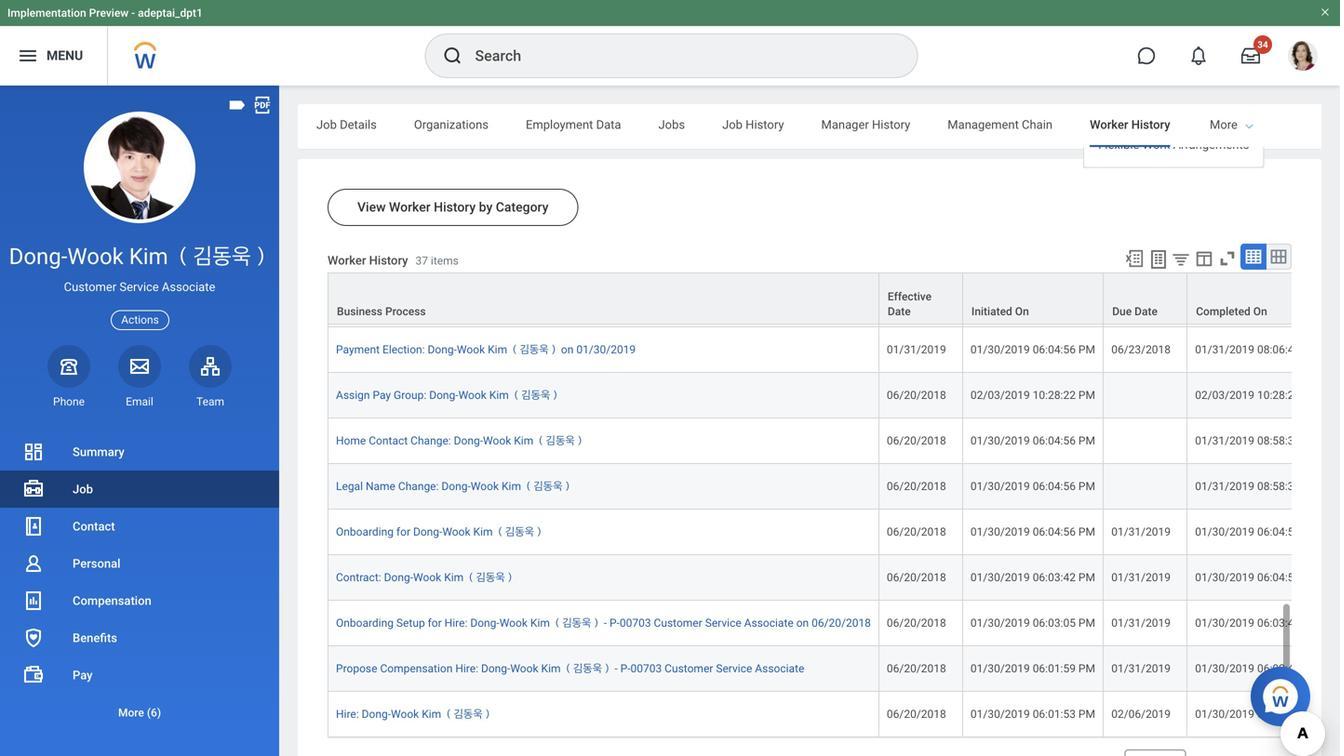 Task type: vqa. For each thing, say whether or not it's contained in the screenshot.


Task type: locate. For each thing, give the bounding box(es) containing it.
1 horizontal spatial date
[[1135, 305, 1158, 318]]

1 horizontal spatial -
[[604, 617, 607, 630]]

02/03/2019
[[971, 389, 1030, 402], [1196, 389, 1255, 402]]

wook up 'home contact change: dong-wook kim （김동욱）' link at the left of the page
[[459, 389, 487, 402]]

01/30/2019 06:04:56 pm for id change: dong-wook kim （김동욱）
[[971, 298, 1096, 311]]

compensation
[[73, 594, 152, 608], [380, 663, 453, 676]]

p- up propose compensation hire: dong-wook kim （김동욱） - p-00703 customer service associate 'link' on the bottom
[[610, 617, 620, 630]]

dong- inside navigation pane region
[[9, 243, 67, 270]]

1 02/03/2019 10:28:22 pm from the left
[[971, 389, 1096, 402]]

completed on button
[[1188, 274, 1328, 324]]

personal image
[[22, 553, 45, 575]]

08:06:42
[[1258, 344, 1301, 357]]

1 vertical spatial hire:
[[456, 663, 479, 676]]

01/30/2019 06:04:56 pm for legal name change: dong-wook kim （김동욱）
[[971, 480, 1096, 493]]

1 horizontal spatial for
[[428, 617, 442, 630]]

1 vertical spatial customer
[[654, 617, 703, 630]]

click to view/edit grid preferences image
[[1194, 249, 1215, 269]]

id change: dong-wook kim （김동욱） link
[[336, 298, 523, 311]]

02/03/2019 down initiated on
[[971, 389, 1030, 402]]

phone image
[[56, 355, 82, 378]]

1 vertical spatial 01/31/2019 08:58:37 pm
[[1196, 480, 1320, 493]]

personal
[[73, 557, 121, 571]]

Search Workday  search field
[[475, 35, 879, 76]]

1 01/31/2019 08:58:37 pm from the top
[[1196, 435, 1320, 448]]

06:02:41 for 02/06/2019
[[1258, 709, 1301, 722]]

more
[[1210, 118, 1238, 132], [118, 707, 144, 720]]

2 on from the left
[[1254, 305, 1268, 318]]

1 vertical spatial change:
[[411, 435, 451, 448]]

0 vertical spatial compensation
[[73, 594, 152, 608]]

7 row from the top
[[328, 465, 1341, 510]]

job right jobs
[[723, 118, 743, 132]]

1 date from the left
[[888, 305, 911, 318]]

2 vertical spatial associate
[[755, 663, 805, 676]]

for
[[397, 526, 411, 539], [428, 617, 442, 630]]

0 vertical spatial 06:02:41
[[1258, 663, 1301, 676]]

- right the preview
[[131, 7, 135, 20]]

date
[[888, 305, 911, 318], [1135, 305, 1158, 318]]

1 vertical spatial worker
[[389, 200, 431, 215]]

2 row from the top
[[328, 273, 1341, 325]]

06/23/2018 down due date
[[1112, 344, 1171, 357]]

wook down items
[[422, 298, 450, 311]]

2 06/23/2018 from the top
[[1112, 344, 1171, 357]]

category
[[496, 200, 549, 215]]

employment data
[[526, 118, 621, 132]]

0 horizontal spatial 06:03:42
[[1033, 572, 1076, 585]]

contact up personal
[[73, 520, 115, 534]]

worker right view
[[389, 200, 431, 215]]

1 horizontal spatial on
[[797, 617, 809, 630]]

2 08:58:37 from the top
[[1258, 480, 1301, 493]]

on right initiated
[[1015, 305, 1029, 318]]

for right setup on the bottom of page
[[428, 617, 442, 630]]

0 horizontal spatial compensation
[[73, 594, 152, 608]]

on
[[1015, 305, 1029, 318], [1254, 305, 1268, 318]]

contact image
[[22, 516, 45, 538]]

compensation up hire: dong-wook kim （김동욱） link
[[380, 663, 453, 676]]

worker for worker history
[[1090, 118, 1129, 132]]

more (6) button
[[0, 694, 279, 732]]

06:02:41
[[1258, 663, 1301, 676], [1258, 709, 1301, 722]]

personal link
[[0, 546, 279, 583]]

more (6)
[[118, 707, 161, 720]]

pay inside pay link
[[73, 669, 93, 683]]

12 row from the top
[[328, 693, 1341, 738]]

06/20/2018 for hire: dong-wook kim （김동욱）
[[887, 709, 947, 722]]

1 horizontal spatial contact
[[369, 435, 408, 448]]

onboarding left setup on the bottom of page
[[336, 617, 394, 630]]

1 horizontal spatial p-
[[621, 663, 631, 676]]

wook up customer service associate
[[67, 243, 124, 270]]

history left by
[[434, 200, 476, 215]]

hire:
[[445, 617, 468, 630], [456, 663, 479, 676], [336, 709, 359, 722]]

1 horizontal spatial pay
[[373, 389, 391, 402]]

02/03/2019 10:28:22 pm down initiated on
[[971, 389, 1096, 402]]

1 vertical spatial 00703
[[631, 663, 662, 676]]

date for effective date
[[888, 305, 911, 318]]

wook down onboarding setup for hire: dong-wook kim （김동욱） - p-00703 customer service associate on 06/20/2018 link on the bottom of the page
[[510, 663, 539, 676]]

toolbar
[[1116, 244, 1292, 273]]

1 horizontal spatial 10:28:22
[[1258, 389, 1301, 402]]

row
[[328, 237, 1341, 282], [328, 273, 1341, 325], [328, 282, 1341, 328], [328, 328, 1341, 373], [328, 373, 1341, 419], [328, 419, 1341, 465], [328, 465, 1341, 510], [328, 510, 1341, 556], [328, 556, 1341, 601], [328, 601, 1341, 647], [328, 647, 1341, 693], [328, 693, 1341, 738]]

00703 up propose compensation hire: dong-wook kim （김동욱） - p-00703 customer service associate 'link' on the bottom
[[620, 617, 651, 630]]

manager history
[[822, 118, 911, 132]]

0 horizontal spatial -
[[131, 7, 135, 20]]

initiated on button
[[963, 274, 1103, 324]]

wook up propose compensation hire: dong-wook kim （김동욱） - p-00703 customer service associate
[[500, 617, 528, 630]]

3 row from the top
[[328, 282, 1341, 328]]

2 02/03/2019 10:28:22 pm from the left
[[1196, 389, 1320, 402]]

row containing contract: dong-wook kim （김동욱）
[[328, 556, 1341, 601]]

due
[[1113, 305, 1132, 318]]

0 vertical spatial -
[[131, 7, 135, 20]]

customer inside navigation pane region
[[64, 280, 117, 294]]

timeline
[[1208, 118, 1254, 132]]

contract: dong-wook kim （김동욱）
[[336, 572, 515, 585]]

propose compensation hire: dong-wook kim （김동욱） - p-00703 customer service associate
[[336, 663, 805, 676]]

0 vertical spatial 06/23/2018
[[1112, 298, 1171, 311]]

0 horizontal spatial 10:28:22
[[1033, 389, 1076, 402]]

associate
[[162, 280, 215, 294], [744, 617, 794, 630], [755, 663, 805, 676]]

effective date button
[[880, 274, 963, 324]]

6 row from the top
[[328, 419, 1341, 465]]

onboarding up contract:
[[336, 526, 394, 539]]

wook down 'home contact change: dong-wook kim （김동욱）' link at the left of the page
[[471, 480, 499, 493]]

1 vertical spatial service
[[705, 617, 742, 630]]

job left "details"
[[317, 118, 337, 132]]

contract history option
[[1085, 141, 1264, 170]]

1 01/30/2019 06:02:41 pm from the top
[[1196, 663, 1320, 676]]

2 02/03/2019 from the left
[[1196, 389, 1255, 402]]

change: right name
[[398, 480, 439, 493]]

compensation down personal
[[73, 594, 152, 608]]

for up contract: dong-wook kim （김동욱）
[[397, 526, 411, 539]]

06:04:56 for payment election: dong-wook kim （김동욱） on 01/30/2019
[[1033, 344, 1076, 357]]

history inside view worker history by category button
[[434, 200, 476, 215]]

wook down 'onboarding for dong-wook kim （김동욱）'
[[413, 572, 441, 585]]

06:04:56 for home contact change: dong-wook kim （김동욱）
[[1033, 435, 1076, 448]]

06:04:56 for legal name change: dong-wook kim （김동욱）
[[1033, 480, 1076, 493]]

0 vertical spatial contact
[[369, 435, 408, 448]]

history right contract
[[1148, 148, 1186, 162]]

row containing hire: dong-wook kim （김동욱）
[[328, 693, 1341, 738]]

payment election: dong-wook kim （김동욱） on 01/30/2019 link
[[336, 344, 636, 357]]

1 vertical spatial 01/30/2019 06:03:42 pm
[[1196, 617, 1320, 630]]

2 01/30/2019 06:02:41 pm from the top
[[1196, 709, 1320, 722]]

p- down onboarding setup for hire: dong-wook kim （김동욱） - p-00703 customer service associate on 06/20/2018 at bottom
[[621, 663, 631, 676]]

more inside dropdown button
[[118, 707, 144, 720]]

change: down assign pay group: dong-wook kim （김동욱） link at the bottom of page
[[411, 435, 451, 448]]

payment
[[336, 344, 380, 357]]

job
[[317, 118, 337, 132], [723, 118, 743, 132], [73, 483, 93, 497]]

8 row from the top
[[328, 510, 1341, 556]]

1 06/23/2018 from the top
[[1112, 298, 1171, 311]]

0 vertical spatial for
[[397, 526, 411, 539]]

1 vertical spatial 06:02:41
[[1258, 709, 1301, 722]]

customer
[[64, 280, 117, 294], [654, 617, 703, 630], [665, 663, 713, 676]]

adeptai_dpt1
[[138, 7, 203, 20]]

onboarding for dong-wook kim （김동욱） link
[[336, 526, 544, 539]]

date inside "effective date"
[[888, 305, 911, 318]]

0 vertical spatial worker
[[1090, 118, 1129, 132]]

0 vertical spatial onboarding
[[336, 526, 394, 539]]

benefits
[[73, 632, 117, 646]]

kim
[[129, 243, 168, 270], [453, 298, 472, 311], [488, 344, 507, 357], [489, 389, 509, 402], [514, 435, 534, 448], [502, 480, 521, 493], [473, 526, 493, 539], [444, 572, 464, 585], [531, 617, 550, 630], [541, 663, 561, 676], [422, 709, 441, 722]]

06/20/2018 for legal name change: dong-wook kim （김동욱）
[[887, 480, 947, 493]]

1 08:58:37 from the top
[[1258, 435, 1301, 448]]

initiated
[[972, 305, 1013, 318]]

wook down legal name change: dong-wook kim （김동욱） link
[[443, 526, 471, 539]]

5 row from the top
[[328, 373, 1341, 419]]

1 horizontal spatial more
[[1210, 118, 1238, 132]]

hire: up hire: dong-wook kim （김동욱）
[[456, 663, 479, 676]]

0 vertical spatial associate
[[162, 280, 215, 294]]

02/03/2019 10:28:22 pm down 01/31/2019 08:06:42 pm
[[1196, 389, 1320, 402]]

justify image
[[17, 45, 39, 67]]

06/20/2018 for onboarding setup for hire: dong-wook kim （김동욱） - p-00703 customer service associate on 06/20/2018
[[887, 617, 947, 630]]

wook up legal name change: dong-wook kim （김동욱） link
[[483, 435, 511, 448]]

0 horizontal spatial contact
[[73, 520, 115, 534]]

1 vertical spatial 06/23/2018
[[1112, 344, 1171, 357]]

(6)
[[147, 707, 161, 720]]

1 horizontal spatial job
[[317, 118, 337, 132]]

management chain
[[948, 118, 1053, 132]]

history left 37
[[369, 254, 408, 267]]

on right the 'completed'
[[1254, 305, 1268, 318]]

contact
[[369, 435, 408, 448], [73, 520, 115, 534]]

contact inside row
[[369, 435, 408, 448]]

items
[[431, 254, 459, 267]]

hire: right setup on the bottom of page
[[445, 617, 468, 630]]

0 horizontal spatial 02/03/2019 10:28:22 pm
[[971, 389, 1096, 402]]

1 horizontal spatial 02/03/2019 10:28:22 pm
[[1196, 389, 1320, 402]]

initiated on
[[972, 305, 1029, 318]]

0 horizontal spatial 01/30/2019 06:03:42 pm
[[971, 572, 1096, 585]]

summary
[[73, 445, 125, 459]]

- down onboarding setup for hire: dong-wook kim （김동욱） - p-00703 customer service associate on 06/20/2018 link on the bottom of the page
[[615, 663, 618, 676]]

on
[[561, 344, 574, 357], [797, 617, 809, 630]]

id change: dong-wook kim （김동욱）
[[336, 298, 523, 311]]

08:54:54
[[1258, 298, 1301, 311]]

tab list
[[298, 104, 1341, 149]]

more left '(6)'
[[118, 707, 144, 720]]

row containing payment election: dong-wook kim （김동욱） on 01/30/2019
[[328, 328, 1341, 373]]

additiona
[[1291, 118, 1341, 132]]

01/31/2019
[[1196, 298, 1255, 311], [887, 344, 947, 357], [1196, 344, 1255, 357], [1196, 435, 1255, 448], [1196, 480, 1255, 493], [1112, 526, 1171, 539], [1112, 572, 1171, 585], [1112, 617, 1171, 630], [1112, 663, 1171, 676]]

0 horizontal spatial p-
[[610, 617, 620, 630]]

onboarding for onboarding for dong-wook kim （김동욱）
[[336, 526, 394, 539]]

1 horizontal spatial worker
[[389, 200, 431, 215]]

search image
[[442, 45, 464, 67]]

2 onboarding from the top
[[336, 617, 394, 630]]

pay link
[[0, 657, 279, 694]]

2 date from the left
[[1135, 305, 1158, 318]]

1 vertical spatial associate
[[744, 617, 794, 630]]

export to worksheets image
[[1148, 249, 1170, 271]]

worker for worker history 37 items
[[328, 254, 366, 267]]

navigation pane region
[[0, 86, 279, 757]]

worker up id
[[328, 254, 366, 267]]

job history
[[723, 118, 784, 132]]

1 vertical spatial for
[[428, 617, 442, 630]]

1 horizontal spatial compensation
[[380, 663, 453, 676]]

06/20/2018
[[887, 389, 947, 402], [887, 435, 947, 448], [887, 480, 947, 493], [887, 526, 947, 539], [887, 572, 947, 585], [812, 617, 871, 630], [887, 617, 947, 630], [887, 663, 947, 676], [887, 709, 947, 722]]

pay
[[373, 389, 391, 402], [73, 669, 93, 683]]

0 horizontal spatial date
[[888, 305, 911, 318]]

hire: down propose
[[336, 709, 359, 722]]

0 horizontal spatial pay
[[73, 669, 93, 683]]

0 vertical spatial more
[[1210, 118, 1238, 132]]

4 row from the top
[[328, 328, 1341, 373]]

1 horizontal spatial on
[[1254, 305, 1268, 318]]

history left manager
[[746, 118, 784, 132]]

0 vertical spatial customer
[[64, 280, 117, 294]]

0 horizontal spatial more
[[118, 707, 144, 720]]

job link
[[0, 471, 279, 508]]

history inside contract history option
[[1148, 148, 1186, 162]]

contact right home
[[369, 435, 408, 448]]

2 01/31/2019 08:58:37 pm from the top
[[1196, 480, 1320, 493]]

home contact change: dong-wook kim （김동욱）
[[336, 435, 585, 448]]

0 horizontal spatial on
[[1015, 305, 1029, 318]]

pay left group:
[[373, 389, 391, 402]]

history up contract history
[[1132, 118, 1171, 132]]

0 horizontal spatial 02/03/2019
[[971, 389, 1030, 402]]

worker up contract
[[1090, 118, 1129, 132]]

0 vertical spatial 01/30/2019 06:03:42 pm
[[971, 572, 1096, 585]]

1 vertical spatial 08:58:37
[[1258, 480, 1301, 493]]

date right due
[[1135, 305, 1158, 318]]

1 vertical spatial onboarding
[[336, 617, 394, 630]]

job for job history
[[723, 118, 743, 132]]

0 horizontal spatial for
[[397, 526, 411, 539]]

06:04:56
[[1033, 298, 1076, 311], [1033, 344, 1076, 357], [1033, 435, 1076, 448], [1033, 480, 1076, 493], [1033, 526, 1076, 539], [1258, 526, 1301, 539], [1258, 572, 1301, 585]]

jobs
[[659, 118, 685, 132]]

06/23/2018 down export to excel icon on the right top of page
[[1112, 298, 1171, 311]]

1 vertical spatial 01/30/2019 06:02:41 pm
[[1196, 709, 1320, 722]]

list
[[0, 434, 279, 732]]

（김동욱） inside navigation pane region
[[174, 243, 270, 270]]

9 row from the top
[[328, 556, 1341, 601]]

0 horizontal spatial worker
[[328, 254, 366, 267]]

view printable version (pdf) image
[[252, 95, 273, 115]]

1 vertical spatial pay
[[73, 669, 93, 683]]

1 on from the left
[[1015, 305, 1029, 318]]

06/20/2018 for onboarding for dong-wook kim （김동욱）
[[887, 526, 947, 539]]

legal name change: dong-wook kim （김동욱） link
[[336, 480, 572, 493]]

cell
[[328, 237, 880, 282], [880, 237, 963, 282], [963, 237, 1104, 282], [1104, 237, 1188, 282], [1188, 237, 1329, 282], [880, 282, 963, 328], [1104, 373, 1188, 419], [1104, 419, 1188, 465], [1104, 465, 1188, 510]]

06/20/2018 for home contact change: dong-wook kim （김동욱）
[[887, 435, 947, 448]]

2 vertical spatial hire:
[[336, 709, 359, 722]]

1 vertical spatial contact
[[73, 520, 115, 534]]

wook inside navigation pane region
[[67, 243, 124, 270]]

0 vertical spatial on
[[561, 344, 574, 357]]

date down the effective
[[888, 305, 911, 318]]

2 06:02:41 from the top
[[1258, 709, 1301, 722]]

1 vertical spatial more
[[118, 707, 144, 720]]

0 vertical spatial change:
[[349, 298, 390, 311]]

2 10:28:22 from the left
[[1258, 389, 1301, 402]]

0 horizontal spatial job
[[73, 483, 93, 497]]

1 vertical spatial 06:03:42
[[1258, 617, 1301, 630]]

2 vertical spatial worker
[[328, 254, 366, 267]]

10 row from the top
[[328, 601, 1341, 647]]

0 vertical spatial 06:03:42
[[1033, 572, 1076, 585]]

2 vertical spatial service
[[716, 663, 753, 676]]

more for more (6)
[[118, 707, 144, 720]]

history right manager
[[872, 118, 911, 132]]

1 06:02:41 from the top
[[1258, 663, 1301, 676]]

02/03/2019 down 01/31/2019 08:06:42 pm
[[1196, 389, 1255, 402]]

11 row from the top
[[328, 647, 1341, 693]]

tab list containing job details
[[298, 104, 1341, 149]]

1 onboarding from the top
[[336, 526, 394, 539]]

0 vertical spatial 08:58:37
[[1258, 435, 1301, 448]]

worker inside 'tab list'
[[1090, 118, 1129, 132]]

more up contract history option
[[1210, 118, 1238, 132]]

job down summary
[[73, 483, 93, 497]]

0 vertical spatial pay
[[373, 389, 391, 402]]

01/30/2019 06:01:59 pm
[[971, 663, 1096, 676]]

pay down benefits
[[73, 669, 93, 683]]

change: right id
[[349, 298, 390, 311]]

job for job details
[[317, 118, 337, 132]]

date for due date
[[1135, 305, 1158, 318]]

34
[[1258, 39, 1269, 50]]

process
[[385, 305, 426, 318]]

summary link
[[0, 434, 279, 471]]

（김동욱）
[[174, 243, 270, 270], [475, 298, 523, 311], [510, 344, 559, 357], [512, 389, 560, 402], [536, 435, 585, 448], [524, 480, 572, 493], [496, 526, 544, 539], [467, 572, 515, 585], [553, 617, 601, 630], [564, 663, 612, 676], [444, 709, 493, 722]]

00703 down onboarding setup for hire: dong-wook kim （김동욱） - p-00703 customer service associate on 06/20/2018 at bottom
[[631, 663, 662, 676]]

1 horizontal spatial 02/03/2019
[[1196, 389, 1255, 402]]

2 horizontal spatial -
[[615, 663, 618, 676]]

change: for name
[[398, 480, 439, 493]]

- up propose compensation hire: dong-wook kim （김동욱） - p-00703 customer service associate 'link' on the bottom
[[604, 617, 607, 630]]

2 vertical spatial change:
[[398, 480, 439, 493]]

associate inside navigation pane region
[[162, 280, 215, 294]]

2 horizontal spatial job
[[723, 118, 743, 132]]

view worker history by category
[[357, 200, 549, 215]]

notifications large image
[[1190, 47, 1208, 65]]

0 vertical spatial service
[[120, 280, 159, 294]]

2 horizontal spatial worker
[[1090, 118, 1129, 132]]

-
[[131, 7, 135, 20], [604, 617, 607, 630], [615, 663, 618, 676]]

06:01:53
[[1033, 709, 1076, 722]]

0 vertical spatial 01/31/2019 08:58:37 pm
[[1196, 435, 1320, 448]]

0 vertical spatial 01/30/2019 06:02:41 pm
[[1196, 663, 1320, 676]]

1 10:28:22 from the left
[[1033, 389, 1076, 402]]

benefits image
[[22, 627, 45, 650]]

name
[[366, 480, 396, 493]]

history for manager history
[[872, 118, 911, 132]]

service
[[120, 280, 159, 294], [705, 617, 742, 630], [716, 663, 753, 676]]

0 vertical spatial 00703
[[620, 617, 651, 630]]

06:03:42
[[1033, 572, 1076, 585], [1258, 617, 1301, 630]]

1 vertical spatial compensation
[[380, 663, 453, 676]]

select to filter grid data image
[[1171, 249, 1192, 269]]

01/31/2019 08:58:37 pm
[[1196, 435, 1320, 448], [1196, 480, 1320, 493]]



Task type: describe. For each thing, give the bounding box(es) containing it.
email dong-wook kim （김동욱） element
[[118, 395, 161, 410]]

completed
[[1196, 305, 1251, 318]]

1 row from the top
[[328, 237, 1341, 282]]

onboarding for onboarding setup for hire: dong-wook kim （김동욱） - p-00703 customer service associate on 06/20/2018
[[336, 617, 394, 630]]

profile logan mcneil image
[[1288, 41, 1318, 75]]

row containing propose compensation hire: dong-wook kim （김동욱） - p-00703 customer service associate
[[328, 647, 1341, 693]]

row containing home contact change: dong-wook kim （김동욱）
[[328, 419, 1341, 465]]

change: for contact
[[411, 435, 451, 448]]

dong-wook kim （김동욱）
[[9, 243, 270, 270]]

view team image
[[199, 355, 222, 378]]

01/30/2019 06:01:53 pm
[[971, 709, 1096, 722]]

06:04:56 for id change: dong-wook kim （김동욱）
[[1033, 298, 1076, 311]]

compensation inside navigation pane region
[[73, 594, 152, 608]]

02/06/2019
[[1112, 709, 1171, 722]]

phone
[[53, 396, 85, 409]]

0 vertical spatial hire:
[[445, 617, 468, 630]]

01/30/2019 06:04:56 pm for onboarding for dong-wook kim （김동욱）
[[971, 526, 1096, 539]]

row containing effective date
[[328, 273, 1341, 325]]

pagination element
[[1198, 739, 1292, 757]]

menu button
[[0, 26, 107, 86]]

1 02/03/2019 from the left
[[971, 389, 1030, 402]]

job image
[[22, 479, 45, 501]]

01/31/2019 08:58:37 pm for home contact change: dong-wook kim （김동욱）
[[1196, 435, 1320, 448]]

id
[[336, 298, 346, 311]]

by
[[479, 200, 493, 215]]

06:02:41 for 01/31/2019
[[1258, 663, 1301, 676]]

due date button
[[1104, 274, 1187, 324]]

08:58:37 for legal name change: dong-wook kim （김동욱）
[[1258, 480, 1301, 493]]

mail image
[[128, 355, 151, 378]]

1 vertical spatial -
[[604, 617, 607, 630]]

onboarding for dong-wook kim （김동욱）
[[336, 526, 544, 539]]

business process
[[337, 305, 426, 318]]

assign pay group: dong-wook kim （김동욱）
[[336, 389, 560, 402]]

2 vertical spatial -
[[615, 663, 618, 676]]

group:
[[394, 389, 427, 402]]

home
[[336, 435, 366, 448]]

implementation preview -   adeptai_dpt1
[[7, 7, 203, 20]]

contact inside navigation pane region
[[73, 520, 115, 534]]

wook down setup on the bottom of page
[[391, 709, 419, 722]]

row containing onboarding setup for hire: dong-wook kim （김동욱） - p-00703 customer service associate on 06/20/2018
[[328, 601, 1341, 647]]

onboarding setup for hire: dong-wook kim （김동욱） - p-00703 customer service associate on 06/20/2018 link
[[336, 617, 871, 630]]

1 vertical spatial p-
[[621, 663, 631, 676]]

propose compensation hire: dong-wook kim （김동욱） - p-00703 customer service associate link
[[336, 663, 805, 676]]

email
[[126, 396, 153, 409]]

kim inside navigation pane region
[[129, 243, 168, 270]]

export to excel image
[[1125, 249, 1145, 269]]

06/23/2018 for 01/31/2019 08:06:42 pm
[[1112, 344, 1171, 357]]

worker history
[[1090, 118, 1171, 132]]

completed on
[[1196, 305, 1268, 318]]

menu
[[47, 48, 83, 63]]

contract: dong-wook kim （김동욱） link
[[336, 572, 515, 585]]

table image
[[1245, 248, 1263, 266]]

06/20/2018 for propose compensation hire: dong-wook kim （김동욱） - p-00703 customer service associate
[[887, 663, 947, 676]]

phone button
[[47, 345, 90, 410]]

06:04:56 for onboarding for dong-wook kim （김동욱）
[[1033, 526, 1076, 539]]

tag image
[[227, 95, 248, 115]]

details
[[340, 118, 377, 132]]

row containing onboarding for dong-wook kim （김동욱）
[[328, 510, 1341, 556]]

2 vertical spatial customer
[[665, 663, 713, 676]]

pay inside row
[[373, 389, 391, 402]]

email button
[[118, 345, 161, 410]]

assign pay group: dong-wook kim （김동욱） link
[[336, 389, 560, 402]]

0 horizontal spatial on
[[561, 344, 574, 357]]

01/30/2019 06:04:56 pm for home contact change: dong-wook kim （김동욱）
[[971, 435, 1096, 448]]

list containing summary
[[0, 434, 279, 732]]

more (6) button
[[0, 702, 279, 725]]

view
[[357, 200, 386, 215]]

1 horizontal spatial 06:03:42
[[1258, 617, 1301, 630]]

fullscreen image
[[1218, 249, 1238, 269]]

- inside menu banner
[[131, 7, 135, 20]]

expand table image
[[1270, 248, 1288, 266]]

employment
[[526, 118, 593, 132]]

worker inside view worker history by category button
[[389, 200, 431, 215]]

01/31/2019 08:54:54 pm
[[1196, 298, 1320, 311]]

06/20/2018 for contract: dong-wook kim （김동욱）
[[887, 572, 947, 585]]

home contact change: dong-wook kim （김동욱） link
[[336, 435, 585, 448]]

phone dong-wook kim （김동욱） element
[[47, 395, 90, 410]]

37
[[416, 254, 428, 267]]

worker history 37 items
[[328, 254, 459, 267]]

service inside navigation pane region
[[120, 280, 159, 294]]

more for more
[[1210, 118, 1238, 132]]

business
[[337, 305, 383, 318]]

job inside list
[[73, 483, 93, 497]]

manager
[[822, 118, 869, 132]]

assign
[[336, 389, 370, 402]]

06/20/2018 for assign pay group: dong-wook kim （김동욱）
[[887, 389, 947, 402]]

on for completed on
[[1254, 305, 1268, 318]]

pay image
[[22, 665, 45, 687]]

legal name change: dong-wook kim （김동욱）
[[336, 480, 572, 493]]

row containing legal name change: dong-wook kim （김동욱）
[[328, 465, 1341, 510]]

organizations
[[414, 118, 489, 132]]

compensation inside row
[[380, 663, 453, 676]]

summary image
[[22, 441, 45, 464]]

01/30/2019 06:02:41 pm for 02/06/2019
[[1196, 709, 1320, 722]]

06:03:05
[[1033, 617, 1076, 630]]

08:58:37 for home contact change: dong-wook kim （김동욱）
[[1258, 435, 1301, 448]]

1 horizontal spatial 01/30/2019 06:03:42 pm
[[1196, 617, 1320, 630]]

01/30/2019 06:03:05 pm
[[971, 617, 1096, 630]]

payment election: dong-wook kim （김동욱） on 01/30/2019
[[336, 344, 636, 357]]

on for initiated on
[[1015, 305, 1029, 318]]

actions button
[[111, 311, 169, 330]]

history for job history
[[746, 118, 784, 132]]

34 button
[[1231, 35, 1273, 76]]

effective
[[888, 291, 932, 304]]

01/30/2019 06:02:41 pm for 01/31/2019
[[1196, 663, 1320, 676]]

01/31/2019 08:58:37 pm for legal name change: dong-wook kim （김동욱）
[[1196, 480, 1320, 493]]

history for worker history 37 items
[[369, 254, 408, 267]]

election:
[[383, 344, 425, 357]]

close environment banner image
[[1320, 7, 1331, 18]]

hire: dong-wook kim （김동욱） link
[[336, 709, 493, 722]]

contract history
[[1099, 148, 1186, 162]]

team dong-wook kim （김동욱） element
[[189, 395, 232, 410]]

history for worker history
[[1132, 118, 1171, 132]]

legal
[[336, 480, 363, 493]]

0 vertical spatial p-
[[610, 617, 620, 630]]

benefits link
[[0, 620, 279, 657]]

1 vertical spatial on
[[797, 617, 809, 630]]

01/31/2019 08:06:42 pm
[[1196, 344, 1320, 357]]

history for contract history
[[1148, 148, 1186, 162]]

management
[[948, 118, 1019, 132]]

onboarding setup for hire: dong-wook kim （김동욱） - p-00703 customer service associate on 06/20/2018
[[336, 617, 871, 630]]

business process button
[[329, 274, 879, 324]]

view worker history by category button
[[328, 189, 579, 226]]

menu banner
[[0, 0, 1341, 86]]

team link
[[189, 345, 232, 410]]

effective date
[[888, 291, 932, 318]]

compensation image
[[22, 590, 45, 613]]

inbox large image
[[1242, 47, 1261, 65]]

06:01:59
[[1033, 663, 1076, 676]]

due date
[[1113, 305, 1158, 318]]

row containing id change: dong-wook kim （김동욱）
[[328, 282, 1341, 328]]

contract:
[[336, 572, 381, 585]]

hire: dong-wook kim （김동욱）
[[336, 709, 493, 722]]

data
[[596, 118, 621, 132]]

actions
[[121, 314, 159, 327]]

implementation
[[7, 7, 86, 20]]

job details
[[317, 118, 377, 132]]

row containing assign pay group: dong-wook kim （김동욱）
[[328, 373, 1341, 419]]

propose
[[336, 663, 377, 676]]

01/30/2019 06:04:56 pm for payment election: dong-wook kim （김동욱） on 01/30/2019
[[971, 344, 1096, 357]]

setup
[[397, 617, 425, 630]]

customer service associate
[[64, 280, 215, 294]]

chain
[[1022, 118, 1053, 132]]

06/23/2018 for 01/31/2019 08:54:54 pm
[[1112, 298, 1171, 311]]

team
[[196, 396, 224, 409]]

wook up assign pay group: dong-wook kim （김동욱） link at the bottom of page
[[457, 344, 485, 357]]



